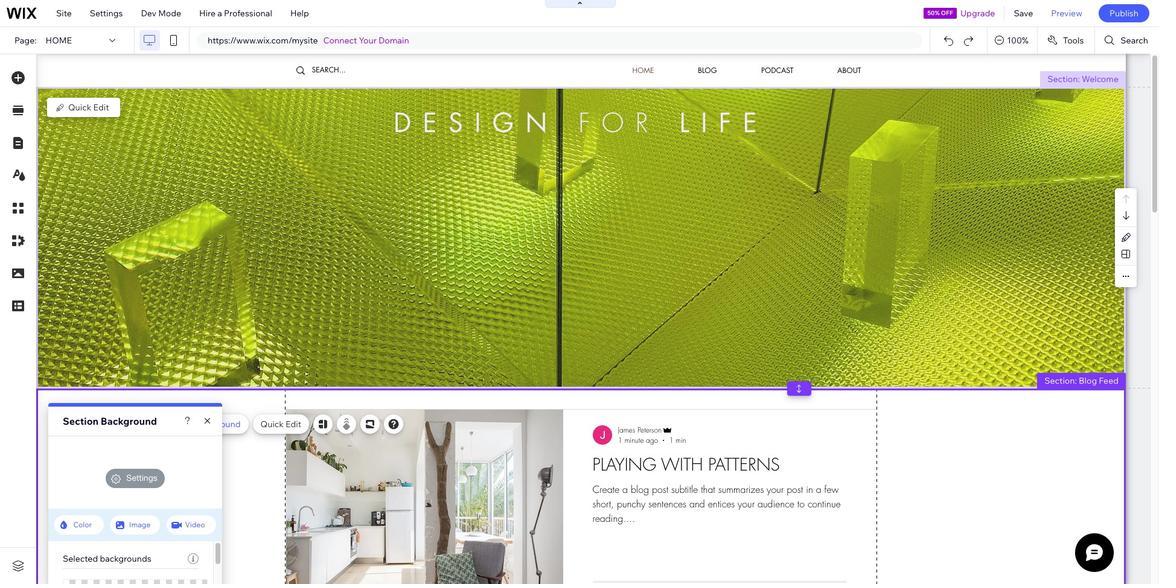 Task type: locate. For each thing, give the bounding box(es) containing it.
quick edit
[[68, 102, 109, 113], [261, 419, 301, 430]]

section:
[[1048, 74, 1080, 85], [1045, 376, 1077, 386]]

selected
[[63, 554, 98, 565]]

1 vertical spatial edit
[[286, 419, 301, 430]]

welcome
[[1082, 74, 1119, 85]]

1 horizontal spatial quick
[[261, 419, 284, 430]]

0 vertical spatial section:
[[1048, 74, 1080, 85]]

save
[[1014, 8, 1033, 19]]

home
[[46, 35, 72, 46]]

feed
[[1099, 376, 1119, 386]]

help
[[290, 8, 309, 19]]

1 horizontal spatial quick edit
[[261, 419, 301, 430]]

tools
[[1063, 35, 1084, 46]]

100%
[[1007, 35, 1029, 46]]

50%
[[928, 9, 940, 17]]

0 horizontal spatial quick
[[68, 102, 91, 113]]

publish button
[[1099, 4, 1150, 22]]

0 vertical spatial settings
[[90, 8, 123, 19]]

section: for section: welcome
[[1048, 74, 1080, 85]]

quick
[[68, 102, 91, 113], [261, 419, 284, 430]]

1 horizontal spatial settings
[[126, 473, 157, 483]]

https://www.wix.com/mysite
[[208, 35, 318, 46]]

hire a professional
[[199, 8, 272, 19]]

0 vertical spatial edit
[[93, 102, 109, 113]]

section
[[63, 415, 99, 428], [161, 419, 191, 430]]

1 vertical spatial section:
[[1045, 376, 1077, 386]]

1 vertical spatial quick
[[261, 419, 284, 430]]

0 horizontal spatial edit
[[93, 102, 109, 113]]

settings left dev
[[90, 8, 123, 19]]

search
[[1121, 35, 1149, 46]]

a
[[218, 8, 222, 19]]

edit
[[93, 102, 109, 113], [286, 419, 301, 430]]

section: left welcome
[[1048, 74, 1080, 85]]

your
[[359, 35, 377, 46]]

mode
[[158, 8, 181, 19]]

1 horizontal spatial background
[[193, 419, 241, 430]]

save button
[[1005, 0, 1042, 27]]

0 horizontal spatial quick edit
[[68, 102, 109, 113]]

connect
[[323, 35, 357, 46]]

background
[[101, 415, 157, 428], [193, 419, 241, 430]]

settings
[[90, 8, 123, 19], [126, 473, 157, 483]]

settings up image
[[126, 473, 157, 483]]

section: for section: blog feed
[[1045, 376, 1077, 386]]

0 horizontal spatial settings
[[90, 8, 123, 19]]

preview
[[1051, 8, 1083, 19]]

blog
[[1079, 376, 1097, 386]]

color
[[73, 521, 92, 530]]

0 vertical spatial quick edit
[[68, 102, 109, 113]]

domain
[[379, 35, 409, 46]]

hire
[[199, 8, 216, 19]]

section: left the blog
[[1045, 376, 1077, 386]]

1 vertical spatial quick edit
[[261, 419, 301, 430]]

search button
[[1096, 27, 1159, 54]]

0 horizontal spatial background
[[101, 415, 157, 428]]



Task type: describe. For each thing, give the bounding box(es) containing it.
off
[[941, 9, 953, 17]]

preview button
[[1042, 0, 1092, 27]]

section: welcome
[[1048, 74, 1119, 85]]

change
[[128, 419, 159, 430]]

tools button
[[1038, 27, 1095, 54]]

100% button
[[988, 27, 1037, 54]]

dev mode
[[141, 8, 181, 19]]

upgrade
[[961, 8, 995, 19]]

dev
[[141, 8, 156, 19]]

section: blog feed
[[1045, 376, 1119, 386]]

1 vertical spatial settings
[[126, 473, 157, 483]]

1 horizontal spatial edit
[[286, 419, 301, 430]]

0 vertical spatial quick
[[68, 102, 91, 113]]

0 horizontal spatial section
[[63, 415, 99, 428]]

1 horizontal spatial section
[[161, 419, 191, 430]]

professional
[[224, 8, 272, 19]]

video
[[185, 521, 205, 530]]

selected backgrounds
[[63, 554, 151, 565]]

publish
[[1110, 8, 1139, 19]]

section background
[[63, 415, 157, 428]]

image
[[129, 521, 151, 530]]

50% off
[[928, 9, 953, 17]]

site
[[56, 8, 72, 19]]

https://www.wix.com/mysite connect your domain
[[208, 35, 409, 46]]

change section background
[[128, 419, 241, 430]]

backgrounds
[[100, 554, 151, 565]]



Task type: vqa. For each thing, say whether or not it's contained in the screenshot.
THE SECTIONS
no



